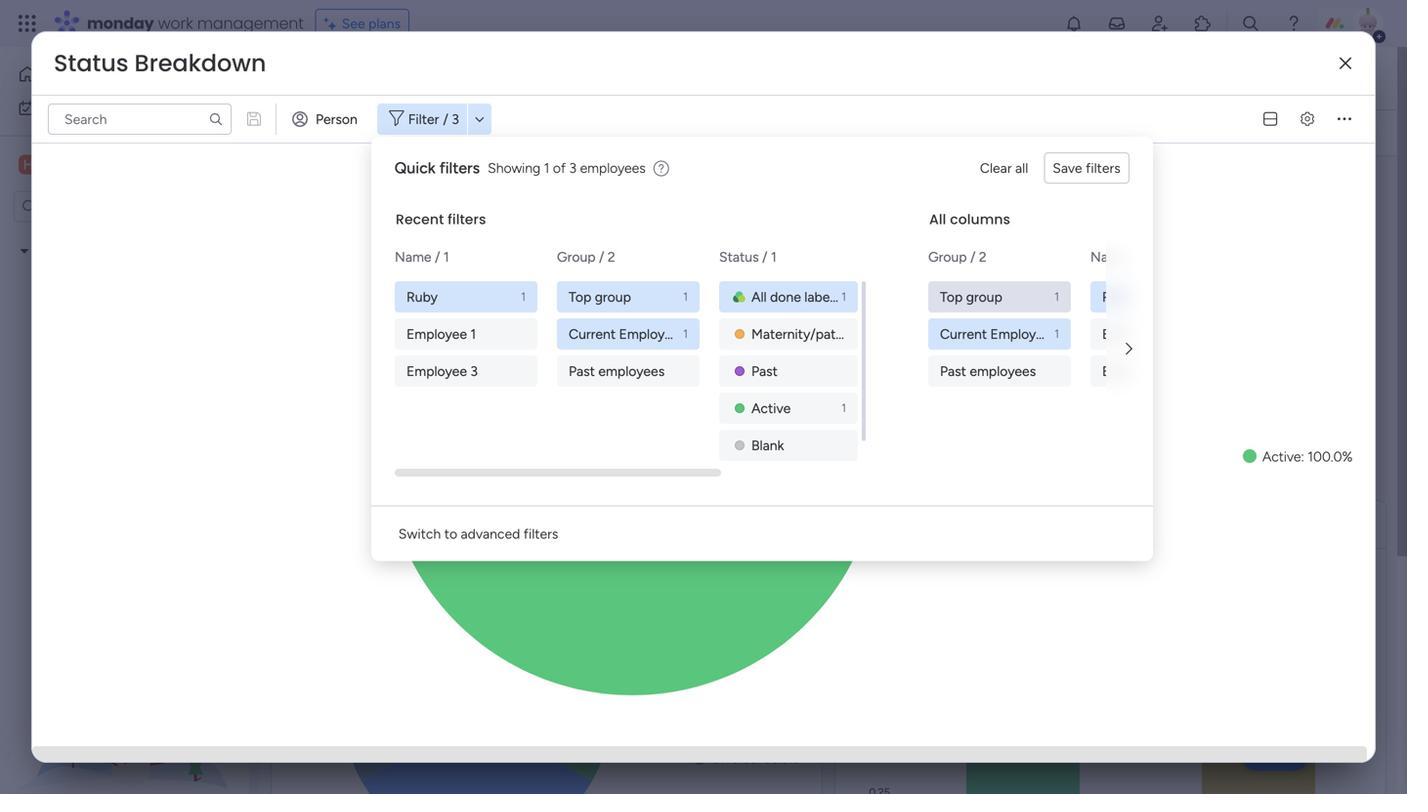 Task type: vqa. For each thing, say whether or not it's contained in the screenshot.
the leftmost Main
no



Task type: describe. For each thing, give the bounding box(es) containing it.
2 group from the left
[[929, 249, 967, 265]]

help image
[[1285, 14, 1304, 33]]

leave
[[875, 326, 907, 343]]

ruby for 1
[[407, 289, 438, 306]]

1 current from the left
[[569, 326, 616, 343]]

1 inside quick filters showing 1 of 3 employees
[[544, 160, 550, 176]]

apps image
[[1194, 14, 1213, 33]]

1 connected board button
[[405, 117, 564, 149]]

diverse : 33.3%
[[713, 751, 800, 768]]

switch
[[399, 526, 441, 543]]

showing
[[488, 160, 541, 176]]

dialog containing recent filters
[[371, 137, 1408, 562]]

search image
[[208, 111, 224, 127]]

search everything image
[[1242, 14, 1261, 33]]

status for status breakdown
[[54, 47, 128, 80]]

0 horizontal spatial arrow down image
[[468, 108, 492, 131]]

1 name / 1 from the left
[[395, 249, 449, 265]]

employee inside list box
[[35, 243, 96, 260]]

2 employees from the left
[[991, 326, 1058, 343]]

h
[[23, 156, 33, 173]]

of
[[553, 160, 566, 176]]

name for 1st name / 1 group
[[395, 249, 432, 265]]

filter / 3
[[409, 111, 459, 128]]

directory
[[99, 243, 155, 260]]

save filters
[[1053, 160, 1121, 176]]

2 group from the left
[[967, 289, 1003, 306]]

count
[[354, 180, 405, 205]]

filter button
[[907, 117, 999, 149]]

recent filters
[[396, 210, 486, 229]]

ruby anderson image
[[1353, 8, 1384, 39]]

connected
[[450, 125, 516, 141]]

my
[[43, 100, 62, 116]]

see
[[342, 15, 365, 32]]

clear all
[[981, 160, 1029, 176]]

status / 1
[[719, 249, 777, 265]]

plans
[[369, 15, 401, 32]]

100.0%
[[1309, 449, 1354, 465]]

2 current employees 1 from the left
[[940, 326, 1060, 343]]

1 name / 1 group from the left
[[395, 282, 541, 387]]

done
[[770, 289, 801, 306]]

all columns
[[930, 210, 1011, 229]]

clear
[[981, 160, 1013, 176]]

home
[[45, 66, 82, 83]]

2 group / 2 group from the left
[[929, 282, 1075, 387]]

board
[[519, 125, 555, 141]]

monday work management
[[87, 12, 304, 34]]

add widget button
[[283, 117, 397, 149]]

recent
[[396, 210, 444, 229]]

: for active
[[1302, 449, 1305, 465]]

management
[[197, 12, 304, 34]]

by
[[410, 180, 432, 205]]

Status Breakdown field
[[49, 47, 271, 80]]

1 group from the left
[[595, 289, 631, 306]]

columns
[[950, 210, 1011, 229]]

1 group from the left
[[557, 249, 596, 265]]

widget
[[346, 125, 389, 141]]

my work
[[43, 100, 95, 116]]

all for all columns
[[930, 210, 947, 229]]

female
[[713, 682, 756, 699]]

1 employee 3 from the left
[[407, 363, 478, 380]]

employees inside quick filters showing 1 of 3 employees
[[580, 160, 646, 176]]

advanced
[[461, 526, 521, 543]]

person button for filter dashboard by text search field on the top left of the page
[[285, 104, 369, 135]]

all for all done labels
[[752, 289, 767, 306]]

dapulse x slim image
[[1340, 56, 1352, 71]]

Directory Dashboard field
[[289, 56, 616, 100]]

directory dashboard
[[294, 56, 612, 100]]

filters for quick
[[440, 159, 480, 177]]

2 past employees from the left
[[940, 363, 1036, 380]]

filters for recent
[[448, 210, 486, 229]]

breakdown
[[134, 47, 266, 80]]

1 past from the left
[[569, 363, 595, 380]]

switch to advanced filters button
[[391, 519, 567, 550]]

notifications image
[[1065, 14, 1084, 33]]

head count by department
[[302, 180, 543, 205]]

work for my
[[65, 100, 95, 116]]

2 current from the left
[[940, 326, 987, 343]]

filters inside button
[[524, 526, 559, 543]]



Task type: locate. For each thing, give the bounding box(es) containing it.
employee directory
[[35, 243, 155, 260]]

1 employees from the left
[[619, 326, 686, 343]]

department
[[436, 180, 543, 205]]

work inside button
[[65, 100, 95, 116]]

person inside directory dashboard banner
[[845, 125, 887, 141]]

employee 1
[[407, 326, 476, 343], [1103, 326, 1172, 343]]

: for diverse
[[758, 751, 761, 768]]

2 horizontal spatial past
[[940, 363, 967, 380]]

None search field
[[48, 104, 232, 135], [583, 117, 761, 149], [48, 104, 232, 135], [583, 117, 761, 149]]

0 horizontal spatial employees
[[619, 326, 686, 343]]

1 horizontal spatial past
[[752, 363, 778, 380]]

0 horizontal spatial ruby
[[407, 289, 438, 306]]

status
[[54, 47, 128, 80], [719, 249, 759, 265]]

gender
[[302, 512, 368, 537]]

2 past from the left
[[752, 363, 778, 380]]

1 horizontal spatial group
[[967, 289, 1003, 306]]

1 horizontal spatial current employees 1
[[940, 326, 1060, 343]]

arrow down image right filter / 3
[[468, 108, 492, 131]]

active inside status / 1 group
[[752, 400, 791, 417]]

status for status / 1
[[719, 249, 759, 265]]

1 connected board
[[441, 125, 555, 141]]

active left 100.0%
[[1263, 449, 1302, 465]]

monday
[[87, 12, 154, 34]]

filters up the department
[[440, 159, 480, 177]]

1 inside popup button
[[441, 125, 446, 141]]

name / 1
[[395, 249, 449, 265], [1091, 249, 1145, 265]]

0 horizontal spatial active
[[752, 400, 791, 417]]

help
[[1259, 745, 1294, 765]]

1 past employees from the left
[[569, 363, 665, 380]]

0 vertical spatial work
[[158, 12, 193, 34]]

caret down image
[[21, 244, 28, 258]]

name for first name / 1 group from right
[[1091, 249, 1128, 265]]

learn more image
[[654, 160, 670, 178]]

quick
[[395, 159, 436, 177]]

1 2 from the left
[[608, 249, 616, 265]]

0 horizontal spatial person
[[316, 111, 358, 128]]

work right my
[[65, 100, 95, 116]]

more dots image
[[1339, 112, 1352, 126]]

2 2 from the left
[[979, 249, 987, 265]]

0 horizontal spatial group / 2
[[557, 249, 616, 265]]

person button for filter dashboard by text search box
[[814, 117, 899, 149]]

employees
[[619, 326, 686, 343], [991, 326, 1058, 343]]

:
[[1302, 449, 1305, 465], [758, 751, 761, 768]]

1 top from the left
[[569, 289, 592, 306]]

0 horizontal spatial name
[[395, 249, 432, 265]]

1 top group from the left
[[569, 289, 631, 306]]

2
[[608, 249, 616, 265], [979, 249, 987, 265]]

0 horizontal spatial top
[[569, 289, 592, 306]]

filters
[[440, 159, 480, 177], [1086, 160, 1121, 176], [448, 210, 486, 229], [524, 526, 559, 543]]

employee directory list box
[[0, 231, 249, 598]]

1 vertical spatial status
[[719, 249, 759, 265]]

invite members image
[[1151, 14, 1170, 33]]

2 employee 1 from the left
[[1103, 326, 1172, 343]]

active : 100.0%
[[1263, 449, 1354, 465]]

filter for filter / 3
[[409, 111, 439, 128]]

directory dashboard banner
[[259, 47, 1398, 156]]

blank
[[752, 438, 784, 454]]

all left done
[[752, 289, 767, 306]]

dashboard
[[440, 56, 612, 100]]

active
[[752, 400, 791, 417], [1263, 449, 1302, 465]]

filters inside button
[[1086, 160, 1121, 176]]

arrow down image inside filter 'popup button'
[[976, 121, 999, 145]]

add widget
[[318, 125, 389, 141]]

3 inside quick filters showing 1 of 3 employees
[[570, 160, 577, 176]]

0 horizontal spatial employee 1
[[407, 326, 476, 343]]

person button
[[285, 104, 369, 135], [814, 117, 899, 149]]

ruby for employee 1
[[1103, 289, 1134, 306]]

v2 settings line image
[[1302, 112, 1315, 126]]

v2 split view image
[[1264, 112, 1278, 126]]

person button inside directory dashboard banner
[[814, 117, 899, 149]]

person down the directory
[[316, 111, 358, 128]]

1 group / 2 from the left
[[557, 249, 616, 265]]

group down all columns on the right of the page
[[929, 249, 967, 265]]

save
[[1053, 160, 1083, 176]]

2 name from the left
[[1091, 249, 1128, 265]]

1 horizontal spatial status
[[719, 249, 759, 265]]

0 horizontal spatial work
[[65, 100, 95, 116]]

1 horizontal spatial current
[[940, 326, 987, 343]]

workspace image
[[19, 154, 38, 176]]

2 name / 1 group from the left
[[1091, 282, 1238, 387]]

Filter dashboard by text search field
[[48, 104, 232, 135]]

3 past from the left
[[940, 363, 967, 380]]

Filter dashboard by text search field
[[583, 117, 761, 149]]

0 horizontal spatial status
[[54, 47, 128, 80]]

1
[[441, 125, 446, 141], [544, 160, 550, 176], [444, 249, 449, 265], [771, 249, 777, 265], [1140, 249, 1145, 265], [521, 290, 526, 304], [683, 290, 688, 304], [842, 290, 847, 304], [1055, 290, 1060, 304], [471, 326, 476, 343], [1167, 326, 1172, 343], [683, 327, 688, 341], [1055, 327, 1060, 341], [842, 401, 847, 416]]

group
[[595, 289, 631, 306], [967, 289, 1003, 306]]

1 horizontal spatial past employees
[[940, 363, 1036, 380]]

1 horizontal spatial name
[[1091, 249, 1128, 265]]

employee 3
[[407, 363, 478, 380], [1103, 363, 1174, 380]]

gender breakdown
[[302, 512, 472, 537]]

filters down the department
[[448, 210, 486, 229]]

quick filters showing 1 of 3 employees
[[395, 159, 646, 177]]

/
[[443, 111, 449, 128], [435, 249, 440, 265], [599, 249, 605, 265], [763, 249, 768, 265], [971, 249, 976, 265], [1131, 249, 1136, 265]]

1 horizontal spatial :
[[1302, 449, 1305, 465]]

group / 2 down all columns on the right of the page
[[929, 249, 987, 265]]

1 horizontal spatial employee 1
[[1103, 326, 1172, 343]]

0 horizontal spatial :
[[758, 751, 761, 768]]

all inside status / 1 group
[[752, 289, 767, 306]]

1 vertical spatial work
[[65, 100, 95, 116]]

1 horizontal spatial group / 2
[[929, 249, 987, 265]]

1 horizontal spatial employee 3
[[1103, 363, 1174, 380]]

clear all button
[[973, 153, 1037, 184]]

past
[[569, 363, 595, 380], [752, 363, 778, 380], [940, 363, 967, 380]]

0 horizontal spatial group / 2 group
[[557, 282, 704, 387]]

0 horizontal spatial all
[[752, 289, 767, 306]]

1 horizontal spatial active
[[1263, 449, 1302, 465]]

diverse
[[713, 751, 758, 768]]

group / 2 down of
[[557, 249, 616, 265]]

1 horizontal spatial employees
[[991, 326, 1058, 343]]

all
[[930, 210, 947, 229], [752, 289, 767, 306]]

filters right advanced
[[524, 526, 559, 543]]

directory
[[294, 56, 432, 100]]

1 horizontal spatial top
[[940, 289, 963, 306]]

labels
[[805, 289, 840, 306]]

active up blank
[[752, 400, 791, 417]]

my work button
[[12, 92, 210, 124]]

0 vertical spatial status
[[54, 47, 128, 80]]

search image
[[738, 125, 753, 141]]

filter
[[409, 111, 439, 128], [938, 125, 969, 141]]

maternity/paternity leave
[[752, 326, 907, 343]]

breakdown
[[372, 512, 472, 537]]

save filters button
[[1045, 153, 1130, 184]]

filter inside filter 'popup button'
[[938, 125, 969, 141]]

current
[[569, 326, 616, 343], [940, 326, 987, 343]]

name
[[395, 249, 432, 265], [1091, 249, 1128, 265]]

home button
[[12, 59, 210, 90]]

switch to advanced filters
[[399, 526, 559, 543]]

1 horizontal spatial name / 1 group
[[1091, 282, 1238, 387]]

maternity/paternity
[[752, 326, 871, 343]]

0 horizontal spatial top group
[[569, 289, 631, 306]]

1 horizontal spatial arrow down image
[[976, 121, 999, 145]]

1 vertical spatial all
[[752, 289, 767, 306]]

past inside status / 1 group
[[752, 363, 778, 380]]

1 horizontal spatial person
[[845, 125, 887, 141]]

top group
[[569, 289, 631, 306], [940, 289, 1003, 306]]

add
[[318, 125, 343, 141]]

arrow down image
[[468, 108, 492, 131], [976, 121, 999, 145]]

dialog
[[371, 137, 1408, 562]]

0 vertical spatial active
[[752, 400, 791, 417]]

1 vertical spatial active
[[1263, 449, 1302, 465]]

all left 'columns'
[[930, 210, 947, 229]]

all
[[1016, 160, 1029, 176]]

inbox image
[[1108, 14, 1127, 33]]

1 horizontal spatial filter
[[938, 125, 969, 141]]

1 horizontal spatial group / 2 group
[[929, 282, 1075, 387]]

0 vertical spatial all
[[930, 210, 947, 229]]

see plans button
[[316, 9, 410, 38]]

help button
[[1242, 739, 1310, 771]]

1 current employees 1 from the left
[[569, 326, 688, 343]]

group down of
[[557, 249, 596, 265]]

33.3%
[[764, 751, 800, 768]]

1 horizontal spatial person button
[[814, 117, 899, 149]]

name / 1 down recent
[[395, 249, 449, 265]]

0 horizontal spatial past
[[569, 363, 595, 380]]

name / 1 down save filters
[[1091, 249, 1145, 265]]

arrow down image up clear
[[976, 121, 999, 145]]

past employees
[[569, 363, 665, 380], [940, 363, 1036, 380]]

1 group / 2 group from the left
[[557, 282, 704, 387]]

1 horizontal spatial all
[[930, 210, 947, 229]]

2 ruby from the left
[[1103, 289, 1134, 306]]

name down recent
[[395, 249, 432, 265]]

person for filter dashboard by text search box
[[845, 125, 887, 141]]

0 horizontal spatial 2
[[608, 249, 616, 265]]

employee
[[35, 243, 96, 260], [407, 326, 467, 343], [1103, 326, 1163, 343], [407, 363, 467, 380], [1103, 363, 1163, 380]]

0 horizontal spatial name / 1
[[395, 249, 449, 265]]

1 vertical spatial :
[[758, 751, 761, 768]]

0 horizontal spatial name / 1 group
[[395, 282, 541, 387]]

status up my work button
[[54, 47, 128, 80]]

1 horizontal spatial top group
[[940, 289, 1003, 306]]

option
[[0, 234, 249, 238]]

person button down the directory
[[285, 104, 369, 135]]

1 horizontal spatial 2
[[979, 249, 987, 265]]

2 employee 3 from the left
[[1103, 363, 1174, 380]]

see plans
[[342, 15, 401, 32]]

: left 100.0%
[[1302, 449, 1305, 465]]

current employees 1
[[569, 326, 688, 343], [940, 326, 1060, 343]]

to
[[445, 526, 458, 543]]

ruby
[[407, 289, 438, 306], [1103, 289, 1134, 306]]

name / 1 group
[[395, 282, 541, 387], [1091, 282, 1238, 387]]

filter for filter
[[938, 125, 969, 141]]

group
[[557, 249, 596, 265], [929, 249, 967, 265]]

0 horizontal spatial past employees
[[569, 363, 665, 380]]

1 ruby from the left
[[407, 289, 438, 306]]

1 employee 1 from the left
[[407, 326, 476, 343]]

0 horizontal spatial group
[[595, 289, 631, 306]]

0 horizontal spatial group
[[557, 249, 596, 265]]

work
[[158, 12, 193, 34], [65, 100, 95, 116]]

person button left filter 'popup button'
[[814, 117, 899, 149]]

1 horizontal spatial group
[[929, 249, 967, 265]]

0 horizontal spatial employee 3
[[407, 363, 478, 380]]

person
[[316, 111, 358, 128], [845, 125, 887, 141]]

2 top group from the left
[[940, 289, 1003, 306]]

0 vertical spatial :
[[1302, 449, 1305, 465]]

active for active
[[752, 400, 791, 417]]

filters right save
[[1086, 160, 1121, 176]]

active for active : 100.0%
[[1263, 449, 1302, 465]]

group / 2
[[557, 249, 616, 265], [929, 249, 987, 265]]

name down save filters
[[1091, 249, 1128, 265]]

status up the all done labels
[[719, 249, 759, 265]]

lottie animation image
[[0, 597, 249, 795]]

2 top from the left
[[940, 289, 963, 306]]

0 horizontal spatial filter
[[409, 111, 439, 128]]

: left '33.3%'
[[758, 751, 761, 768]]

2 group / 2 from the left
[[929, 249, 987, 265]]

select product image
[[18, 14, 37, 33]]

status / 1 group
[[719, 282, 907, 461]]

2 name / 1 from the left
[[1091, 249, 1145, 265]]

0 horizontal spatial current
[[569, 326, 616, 343]]

work for monday
[[158, 12, 193, 34]]

1 horizontal spatial name / 1
[[1091, 249, 1145, 265]]

employees
[[580, 160, 646, 176], [599, 363, 665, 380], [970, 363, 1036, 380]]

lottie animation element
[[0, 597, 249, 795]]

all done labels
[[752, 289, 840, 306]]

0 horizontal spatial person button
[[285, 104, 369, 135]]

person for filter dashboard by text search field on the top left of the page
[[316, 111, 358, 128]]

status breakdown
[[54, 47, 266, 80]]

work up status breakdown
[[158, 12, 193, 34]]

3
[[452, 111, 459, 128], [570, 160, 577, 176], [471, 363, 478, 380], [1167, 363, 1174, 380]]

0 horizontal spatial current employees 1
[[569, 326, 688, 343]]

1 horizontal spatial ruby
[[1103, 289, 1134, 306]]

1 name from the left
[[395, 249, 432, 265]]

1 horizontal spatial work
[[158, 12, 193, 34]]

person left filter 'popup button'
[[845, 125, 887, 141]]

filters for save
[[1086, 160, 1121, 176]]

group / 2 group
[[557, 282, 704, 387], [929, 282, 1075, 387]]

head
[[302, 180, 349, 205]]

h button
[[14, 148, 195, 181]]



